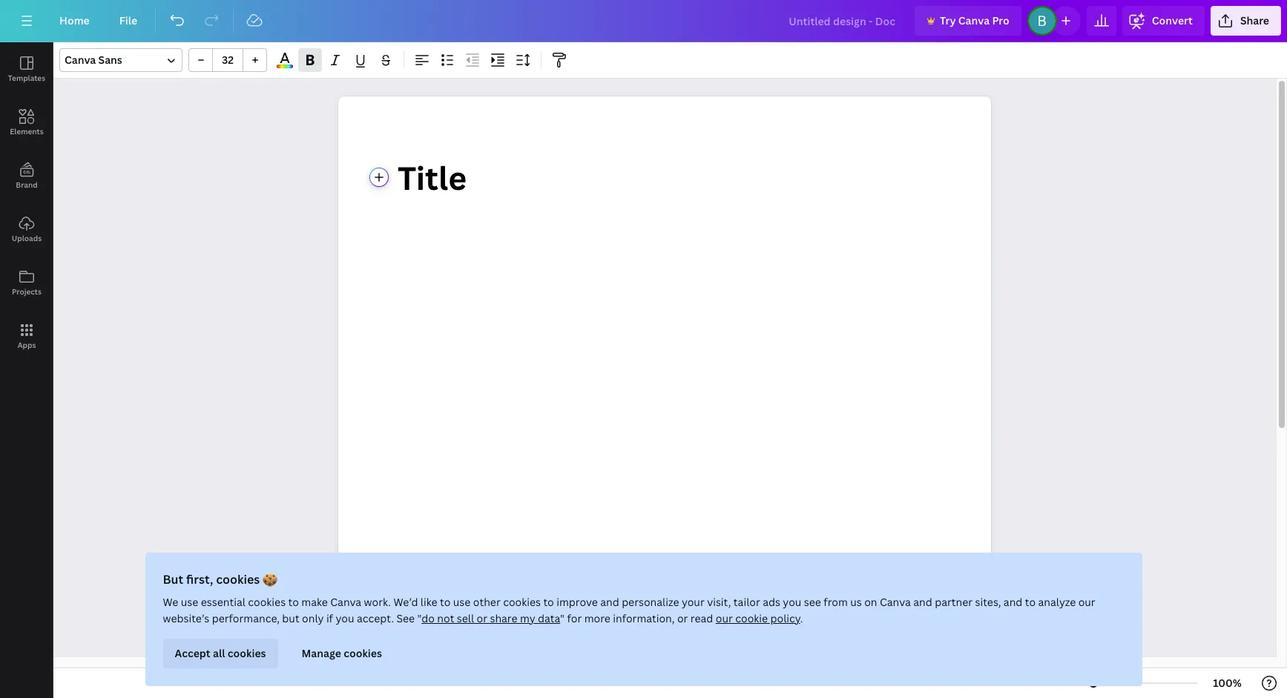 Task type: describe. For each thing, give the bounding box(es) containing it.
see
[[397, 611, 415, 625]]

canva sans
[[65, 53, 122, 67]]

try canva pro button
[[915, 6, 1021, 36]]

uploads button
[[0, 203, 53, 256]]

like
[[421, 595, 437, 609]]

website's
[[163, 611, 209, 625]]

sans
[[98, 53, 122, 67]]

projects button
[[0, 256, 53, 309]]

only
[[302, 611, 324, 625]]

canva sans button
[[59, 48, 183, 72]]

more
[[584, 611, 611, 625]]

1 horizontal spatial you
[[783, 595, 802, 609]]

brand
[[16, 180, 38, 190]]

sell
[[457, 611, 474, 625]]

1 to from the left
[[288, 595, 299, 609]]

canva up if on the left of page
[[330, 595, 361, 609]]

templates
[[8, 73, 45, 83]]

our inside we use essential cookies to make canva work. we'd like to use other cookies to improve and personalize your visit, tailor ads you see from us on canva and partner sites, and to analyze our website's performance, but only if you accept. see "
[[1079, 595, 1096, 609]]

data
[[538, 611, 560, 625]]

but
[[282, 611, 299, 625]]

our cookie policy link
[[716, 611, 800, 625]]

improve
[[557, 595, 598, 609]]

we'd
[[394, 595, 418, 609]]

2 use from the left
[[453, 595, 471, 609]]

cookies down accept.
[[344, 646, 382, 660]]

share
[[490, 611, 518, 625]]

3 and from the left
[[1004, 595, 1023, 609]]

2 or from the left
[[677, 611, 688, 625]]

home link
[[47, 6, 101, 36]]

pro
[[992, 13, 1010, 27]]

" inside we use essential cookies to make canva work. we'd like to use other cookies to improve and personalize your visit, tailor ads you see from us on canva and partner sites, and to analyze our website's performance, but only if you accept. see "
[[417, 611, 422, 625]]

all
[[213, 646, 225, 660]]

accept all cookies
[[175, 646, 266, 660]]

cookie
[[735, 611, 768, 625]]

– – number field
[[217, 53, 238, 67]]

canva inside button
[[958, 13, 990, 27]]

Title text field
[[338, 96, 991, 698]]

elements button
[[0, 96, 53, 149]]

file
[[119, 13, 137, 27]]

1 and from the left
[[600, 595, 619, 609]]

2 " from the left
[[560, 611, 565, 625]]

first,
[[186, 571, 213, 588]]

apps button
[[0, 309, 53, 363]]

work.
[[364, 595, 391, 609]]

templates button
[[0, 42, 53, 96]]

read
[[691, 611, 713, 625]]

title
[[398, 156, 467, 199]]

personalize
[[622, 595, 679, 609]]

cookies right all
[[228, 646, 266, 660]]

share button
[[1211, 6, 1281, 36]]

make
[[301, 595, 328, 609]]

cookies up 'essential'
[[216, 571, 260, 588]]

but first, cookies 🍪 dialog
[[145, 553, 1142, 686]]

2 to from the left
[[440, 595, 451, 609]]

information,
[[613, 611, 675, 625]]

we
[[163, 595, 178, 609]]

accept all cookies button
[[163, 639, 278, 668]]

1 use from the left
[[181, 595, 198, 609]]

accept.
[[357, 611, 394, 625]]

cookies down 🍪
[[248, 595, 286, 609]]

visit,
[[707, 595, 731, 609]]

other
[[473, 595, 501, 609]]

but
[[163, 571, 183, 588]]

🍪
[[263, 571, 278, 588]]

policy
[[771, 611, 800, 625]]

1 or from the left
[[477, 611, 487, 625]]

projects
[[12, 286, 42, 297]]

manage cookies button
[[290, 639, 394, 668]]



Task type: locate. For each thing, give the bounding box(es) containing it.
us
[[850, 595, 862, 609]]

my
[[520, 611, 535, 625]]

and up the 'do not sell or share my data " for more information, or read our cookie policy .'
[[600, 595, 619, 609]]

you
[[783, 595, 802, 609], [336, 611, 354, 625]]

apps
[[18, 340, 36, 350]]

canva right on
[[880, 595, 911, 609]]

tailor
[[734, 595, 760, 609]]

1 horizontal spatial or
[[677, 611, 688, 625]]

try
[[940, 13, 956, 27]]

uploads
[[12, 233, 42, 243]]

try canva pro
[[940, 13, 1010, 27]]

2 and from the left
[[914, 595, 932, 609]]

file button
[[107, 6, 149, 36]]

group
[[188, 48, 267, 72]]

our right analyze
[[1079, 595, 1096, 609]]

and right the 'sites,'
[[1004, 595, 1023, 609]]

3 to from the left
[[543, 595, 554, 609]]

you right if on the left of page
[[336, 611, 354, 625]]

our
[[1079, 595, 1096, 609], [716, 611, 733, 625]]

for
[[567, 611, 582, 625]]

1 horizontal spatial and
[[914, 595, 932, 609]]

do
[[422, 611, 435, 625]]

cookies up my
[[503, 595, 541, 609]]

sites,
[[975, 595, 1001, 609]]

essential
[[201, 595, 245, 609]]

canva right the try
[[958, 13, 990, 27]]

0 horizontal spatial and
[[600, 595, 619, 609]]

but first, cookies 🍪
[[163, 571, 278, 588]]

1 vertical spatial you
[[336, 611, 354, 625]]

to up but
[[288, 595, 299, 609]]

cookies
[[216, 571, 260, 588], [248, 595, 286, 609], [503, 595, 541, 609], [228, 646, 266, 660], [344, 646, 382, 660]]

you up policy at the right of the page
[[783, 595, 802, 609]]

home
[[59, 13, 90, 27]]

manage
[[302, 646, 341, 660]]

1 horizontal spatial our
[[1079, 595, 1096, 609]]

100% button
[[1204, 671, 1252, 695]]

0 horizontal spatial or
[[477, 611, 487, 625]]

brand button
[[0, 149, 53, 203]]

100%
[[1213, 676, 1242, 690]]

to left analyze
[[1025, 595, 1036, 609]]

.
[[800, 611, 803, 625]]

convert
[[1152, 13, 1193, 27]]

to up data
[[543, 595, 554, 609]]

and left partner
[[914, 595, 932, 609]]

"
[[417, 611, 422, 625], [560, 611, 565, 625]]

Design title text field
[[777, 6, 909, 36]]

see
[[804, 595, 821, 609]]

1 vertical spatial our
[[716, 611, 733, 625]]

main menu bar
[[0, 0, 1287, 42]]

canva inside popup button
[[65, 53, 96, 67]]

our down visit,
[[716, 611, 733, 625]]

do not sell or share my data " for more information, or read our cookie policy .
[[422, 611, 803, 625]]

or left the read
[[677, 611, 688, 625]]

canva left sans
[[65, 53, 96, 67]]

and
[[600, 595, 619, 609], [914, 595, 932, 609], [1004, 595, 1023, 609]]

canva
[[958, 13, 990, 27], [65, 53, 96, 67], [330, 595, 361, 609], [880, 595, 911, 609]]

use
[[181, 595, 198, 609], [453, 595, 471, 609]]

performance,
[[212, 611, 280, 625]]

use up sell
[[453, 595, 471, 609]]

0 horizontal spatial you
[[336, 611, 354, 625]]

not
[[437, 611, 454, 625]]

do not sell or share my data link
[[422, 611, 560, 625]]

your
[[682, 595, 705, 609]]

color range image
[[277, 65, 293, 68]]

partner
[[935, 595, 973, 609]]

0 horizontal spatial our
[[716, 611, 733, 625]]

to right like
[[440, 595, 451, 609]]

accept
[[175, 646, 210, 660]]

2 horizontal spatial and
[[1004, 595, 1023, 609]]

or
[[477, 611, 487, 625], [677, 611, 688, 625]]

1 horizontal spatial "
[[560, 611, 565, 625]]

side panel tab list
[[0, 42, 53, 363]]

convert button
[[1122, 6, 1205, 36]]

if
[[326, 611, 333, 625]]

4 to from the left
[[1025, 595, 1036, 609]]

1 horizontal spatial use
[[453, 595, 471, 609]]

1 " from the left
[[417, 611, 422, 625]]

ads
[[763, 595, 780, 609]]

0 horizontal spatial "
[[417, 611, 422, 625]]

on
[[865, 595, 877, 609]]

0 vertical spatial you
[[783, 595, 802, 609]]

" left the for
[[560, 611, 565, 625]]

to
[[288, 595, 299, 609], [440, 595, 451, 609], [543, 595, 554, 609], [1025, 595, 1036, 609]]

0 vertical spatial our
[[1079, 595, 1096, 609]]

analyze
[[1038, 595, 1076, 609]]

share
[[1240, 13, 1269, 27]]

elements
[[10, 126, 44, 137]]

we use essential cookies to make canva work. we'd like to use other cookies to improve and personalize your visit, tailor ads you see from us on canva and partner sites, and to analyze our website's performance, but only if you accept. see "
[[163, 595, 1096, 625]]

or right sell
[[477, 611, 487, 625]]

" right "see"
[[417, 611, 422, 625]]

use up website's
[[181, 595, 198, 609]]

manage cookies
[[302, 646, 382, 660]]

0 horizontal spatial use
[[181, 595, 198, 609]]

from
[[824, 595, 848, 609]]



Task type: vqa. For each thing, say whether or not it's contained in the screenshot.
Finish setting up your Brand Templates on the left top of page
no



